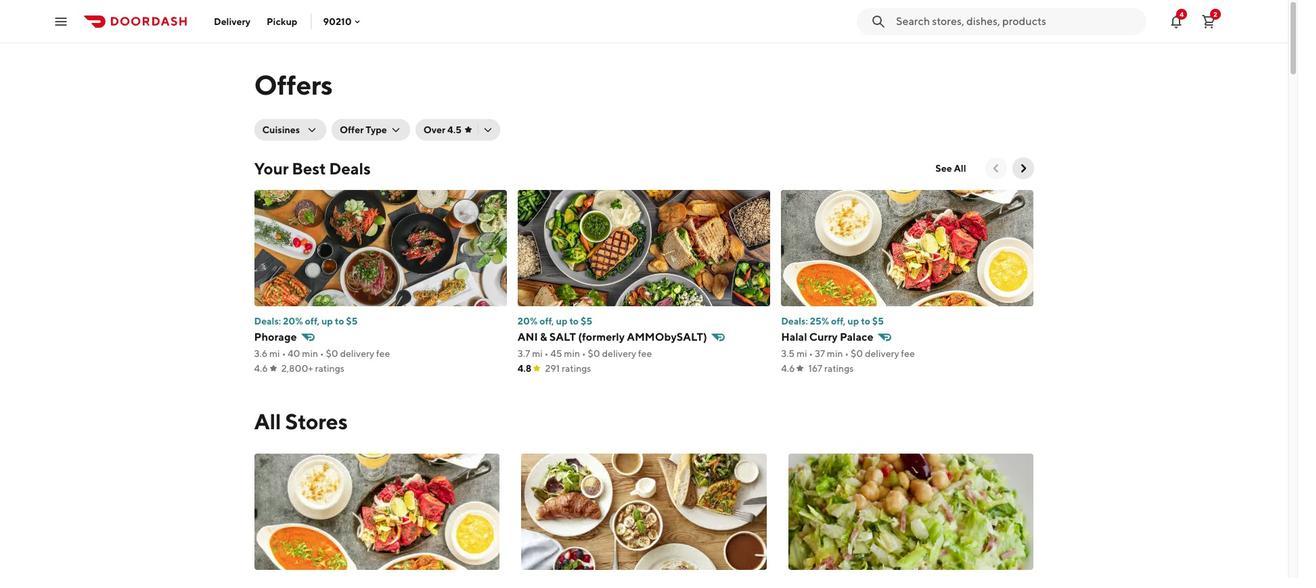 Task type: describe. For each thing, give the bounding box(es) containing it.
1 • from the left
[[282, 349, 286, 359]]

fee for ani & salt (formerly ammobysalt)
[[638, 349, 652, 359]]

3.6
[[254, 349, 268, 359]]

(formerly
[[578, 331, 625, 344]]

offer type button
[[332, 119, 410, 141]]

off, for phorage
[[305, 316, 320, 327]]

2 up from the left
[[556, 316, 568, 327]]

min for phorage
[[302, 349, 318, 359]]

phorage
[[254, 331, 297, 344]]

offer type
[[340, 125, 387, 135]]

4 • from the left
[[582, 349, 586, 359]]

to for phorage
[[335, 316, 344, 327]]

3.7
[[518, 349, 530, 359]]

see all link
[[928, 158, 974, 179]]

37
[[815, 349, 825, 359]]

fee for phorage
[[376, 349, 390, 359]]

5 • from the left
[[809, 349, 813, 359]]

3.6 mi • 40 min • $0 delivery fee
[[254, 349, 390, 359]]

4
[[1180, 10, 1184, 18]]

4.8
[[518, 363, 532, 374]]

open menu image
[[53, 13, 69, 29]]

90210
[[323, 16, 352, 27]]

2 to from the left
[[570, 316, 579, 327]]

delivery
[[214, 16, 250, 27]]

cuisines
[[262, 125, 300, 135]]

$0 for ani & salt (formerly ammobysalt)
[[588, 349, 600, 359]]

2 $5 from the left
[[581, 316, 592, 327]]

off, for halal curry palace
[[831, 316, 846, 327]]

90210 button
[[323, 16, 363, 27]]

2 20% from the left
[[518, 316, 538, 327]]

deals: for phorage
[[254, 316, 281, 327]]

6 • from the left
[[845, 349, 849, 359]]

cuisines button
[[254, 119, 326, 141]]

291
[[545, 363, 560, 374]]

deals: for halal curry palace
[[781, 316, 808, 327]]

45
[[550, 349, 562, 359]]

your
[[254, 159, 289, 178]]

to for halal curry palace
[[861, 316, 870, 327]]

delivery for phorage
[[340, 349, 374, 359]]

$5 for halal curry palace
[[872, 316, 884, 327]]

mi for ani & salt (formerly ammobysalt)
[[532, 349, 543, 359]]

over 4.5 button
[[415, 119, 500, 141]]

min for halal curry palace
[[827, 349, 843, 359]]

1 20% from the left
[[283, 316, 303, 327]]

next button of carousel image
[[1016, 162, 1030, 175]]

your best deals link
[[254, 158, 371, 179]]

halal curry palace
[[781, 331, 874, 344]]

up for halal curry palace
[[848, 316, 859, 327]]

0 horizontal spatial all
[[254, 409, 281, 435]]

your best deals
[[254, 159, 371, 178]]

3.5
[[781, 349, 795, 359]]

4.6 for phorage
[[254, 363, 268, 374]]

delivery for ani & salt (formerly ammobysalt)
[[602, 349, 636, 359]]

2 button
[[1195, 8, 1222, 35]]

3.7 mi • 45 min • $0 delivery fee
[[518, 349, 652, 359]]

mi for phorage
[[269, 349, 280, 359]]

40
[[288, 349, 300, 359]]

ratings for phorage
[[315, 363, 344, 374]]

type
[[366, 125, 387, 135]]

deals
[[329, 159, 371, 178]]

curry
[[809, 331, 838, 344]]



Task type: locate. For each thing, give the bounding box(es) containing it.
2 horizontal spatial fee
[[901, 349, 915, 359]]

3 items, open order cart image
[[1201, 13, 1217, 29]]

up up salt
[[556, 316, 568, 327]]

delivery up 2,800+ ratings
[[340, 349, 374, 359]]

up for phorage
[[322, 316, 333, 327]]

1 horizontal spatial deals:
[[781, 316, 808, 327]]

2 delivery from the left
[[602, 349, 636, 359]]

1 horizontal spatial ratings
[[562, 363, 591, 374]]

all left the stores
[[254, 409, 281, 435]]

1 horizontal spatial off,
[[540, 316, 554, 327]]

• up the 291 ratings at the left bottom
[[582, 349, 586, 359]]

20% off, up to $5
[[518, 316, 592, 327]]

delivery down ani & salt (formerly ammobysalt)
[[602, 349, 636, 359]]

0 horizontal spatial $5
[[346, 316, 358, 327]]

1 mi from the left
[[269, 349, 280, 359]]

2 • from the left
[[320, 349, 324, 359]]

off,
[[305, 316, 320, 327], [540, 316, 554, 327], [831, 316, 846, 327]]

1 up from the left
[[322, 316, 333, 327]]

2 off, from the left
[[540, 316, 554, 327]]

offers
[[254, 69, 333, 101]]

2
[[1214, 10, 1218, 18]]

$0 down (formerly in the left bottom of the page
[[588, 349, 600, 359]]

over 4.5
[[424, 125, 462, 135]]

20% up phorage
[[283, 316, 303, 327]]

0 horizontal spatial $0
[[326, 349, 338, 359]]

ratings down '3.6 mi • 40 min • $0 delivery fee'
[[315, 363, 344, 374]]

20%
[[283, 316, 303, 327], [518, 316, 538, 327]]

pickup
[[267, 16, 297, 27]]

$0
[[326, 349, 338, 359], [588, 349, 600, 359], [851, 349, 863, 359]]

1 4.6 from the left
[[254, 363, 268, 374]]

4.6 down 3.5
[[781, 363, 795, 374]]

$0 for phorage
[[326, 349, 338, 359]]

1 $0 from the left
[[326, 349, 338, 359]]

deals:
[[254, 316, 281, 327], [781, 316, 808, 327]]

1 horizontal spatial mi
[[532, 349, 543, 359]]

offer
[[340, 125, 364, 135]]

palace
[[840, 331, 874, 344]]

3 ratings from the left
[[824, 363, 854, 374]]

1 horizontal spatial $5
[[581, 316, 592, 327]]

167 ratings
[[809, 363, 854, 374]]

0 horizontal spatial 20%
[[283, 316, 303, 327]]

$0 up 2,800+ ratings
[[326, 349, 338, 359]]

1 horizontal spatial fee
[[638, 349, 652, 359]]

4.6
[[254, 363, 268, 374], [781, 363, 795, 374]]

ani & salt (formerly ammobysalt)
[[518, 331, 707, 344]]

$5
[[346, 316, 358, 327], [581, 316, 592, 327], [872, 316, 884, 327]]

notification bell image
[[1168, 13, 1185, 29]]

ratings down the 3.5 mi • 37 min • $0 delivery fee
[[824, 363, 854, 374]]

0 vertical spatial all
[[954, 163, 966, 174]]

0 horizontal spatial 4.6
[[254, 363, 268, 374]]

previous button of carousel image
[[989, 162, 1003, 175]]

2 horizontal spatial delivery
[[865, 349, 899, 359]]

mi right 3.6
[[269, 349, 280, 359]]

see all
[[936, 163, 966, 174]]

up up palace
[[848, 316, 859, 327]]

mi right 3.5
[[797, 349, 807, 359]]

2 ratings from the left
[[562, 363, 591, 374]]

1 to from the left
[[335, 316, 344, 327]]

$5 up '3.6 mi • 40 min • $0 delivery fee'
[[346, 316, 358, 327]]

to up palace
[[861, 316, 870, 327]]

2 horizontal spatial $5
[[872, 316, 884, 327]]

2 horizontal spatial mi
[[797, 349, 807, 359]]

1 horizontal spatial delivery
[[602, 349, 636, 359]]

0 horizontal spatial delivery
[[340, 349, 374, 359]]

2,800+ ratings
[[281, 363, 344, 374]]

1 horizontal spatial 20%
[[518, 316, 538, 327]]

delivery
[[340, 349, 374, 359], [602, 349, 636, 359], [865, 349, 899, 359]]

1 $5 from the left
[[346, 316, 358, 327]]

1 horizontal spatial $0
[[588, 349, 600, 359]]

2 mi from the left
[[532, 349, 543, 359]]

salt
[[549, 331, 576, 344]]

1 fee from the left
[[376, 349, 390, 359]]

2 4.6 from the left
[[781, 363, 795, 374]]

to
[[335, 316, 344, 327], [570, 316, 579, 327], [861, 316, 870, 327]]

deals: up phorage
[[254, 316, 281, 327]]

1 horizontal spatial all
[[954, 163, 966, 174]]

2 horizontal spatial up
[[848, 316, 859, 327]]

3 • from the left
[[545, 349, 549, 359]]

2 horizontal spatial ratings
[[824, 363, 854, 374]]

3 min from the left
[[827, 349, 843, 359]]

ratings for halal curry palace
[[824, 363, 854, 374]]

off, up &
[[540, 316, 554, 327]]

3.5 mi • 37 min • $0 delivery fee
[[781, 349, 915, 359]]

deals: up halal
[[781, 316, 808, 327]]

fee
[[376, 349, 390, 359], [638, 349, 652, 359], [901, 349, 915, 359]]

up
[[322, 316, 333, 327], [556, 316, 568, 327], [848, 316, 859, 327]]

halal
[[781, 331, 807, 344]]

2 horizontal spatial off,
[[831, 316, 846, 327]]

291 ratings
[[545, 363, 591, 374]]

min
[[302, 349, 318, 359], [564, 349, 580, 359], [827, 349, 843, 359]]

• up 2,800+ ratings
[[320, 349, 324, 359]]

fee for halal curry palace
[[901, 349, 915, 359]]

over
[[424, 125, 446, 135]]

0 horizontal spatial ratings
[[315, 363, 344, 374]]

2 $0 from the left
[[588, 349, 600, 359]]

all right see
[[954, 163, 966, 174]]

delivery down palace
[[865, 349, 899, 359]]

$5 for phorage
[[346, 316, 358, 327]]

to up salt
[[570, 316, 579, 327]]

3 $0 from the left
[[851, 349, 863, 359]]

1 horizontal spatial to
[[570, 316, 579, 327]]

mi
[[269, 349, 280, 359], [532, 349, 543, 359], [797, 349, 807, 359]]

1 min from the left
[[302, 349, 318, 359]]

1 horizontal spatial up
[[556, 316, 568, 327]]

3 delivery from the left
[[865, 349, 899, 359]]

mi right 3.7
[[532, 349, 543, 359]]

off, right 25%
[[831, 316, 846, 327]]

delivery button
[[206, 10, 259, 32]]

3 off, from the left
[[831, 316, 846, 327]]

3 $5 from the left
[[872, 316, 884, 327]]

$5 up palace
[[872, 316, 884, 327]]

min for ani & salt (formerly ammobysalt)
[[564, 349, 580, 359]]

• left 40
[[282, 349, 286, 359]]

0 horizontal spatial to
[[335, 316, 344, 327]]

1 vertical spatial all
[[254, 409, 281, 435]]

ammobysalt)
[[627, 331, 707, 344]]

mi for halal curry palace
[[797, 349, 807, 359]]

0 horizontal spatial deals:
[[254, 316, 281, 327]]

0 horizontal spatial mi
[[269, 349, 280, 359]]

4.6 down 3.6
[[254, 363, 268, 374]]

2 fee from the left
[[638, 349, 652, 359]]

2 horizontal spatial $0
[[851, 349, 863, 359]]

min up 2,800+ ratings
[[302, 349, 318, 359]]

ratings
[[315, 363, 344, 374], [562, 363, 591, 374], [824, 363, 854, 374]]

2 horizontal spatial min
[[827, 349, 843, 359]]

3 fee from the left
[[901, 349, 915, 359]]

deals: 20% off, up to $5
[[254, 316, 358, 327]]

4.5
[[448, 125, 462, 135]]

pickup button
[[259, 10, 306, 32]]

1 horizontal spatial min
[[564, 349, 580, 359]]

0 horizontal spatial fee
[[376, 349, 390, 359]]

&
[[540, 331, 547, 344]]

• left 45 in the bottom of the page
[[545, 349, 549, 359]]

to up '3.6 mi • 40 min • $0 delivery fee'
[[335, 316, 344, 327]]

2 deals: from the left
[[781, 316, 808, 327]]

$5 up (formerly in the left bottom of the page
[[581, 316, 592, 327]]

all
[[954, 163, 966, 174], [254, 409, 281, 435]]

1 horizontal spatial 4.6
[[781, 363, 795, 374]]

1 off, from the left
[[305, 316, 320, 327]]

1 deals: from the left
[[254, 316, 281, 327]]

all stores
[[254, 409, 348, 435]]

2,800+
[[281, 363, 313, 374]]

delivery for halal curry palace
[[865, 349, 899, 359]]

ratings down '3.7 mi • 45 min • $0 delivery fee'
[[562, 363, 591, 374]]

$0 for halal curry palace
[[851, 349, 863, 359]]

167
[[809, 363, 823, 374]]

3 to from the left
[[861, 316, 870, 327]]

25%
[[810, 316, 829, 327]]

ani
[[518, 331, 538, 344]]

1 delivery from the left
[[340, 349, 374, 359]]

2 horizontal spatial to
[[861, 316, 870, 327]]

up up '3.6 mi • 40 min • $0 delivery fee'
[[322, 316, 333, 327]]

0 horizontal spatial min
[[302, 349, 318, 359]]

$0 down palace
[[851, 349, 863, 359]]

3 up from the left
[[848, 316, 859, 327]]

•
[[282, 349, 286, 359], [320, 349, 324, 359], [545, 349, 549, 359], [582, 349, 586, 359], [809, 349, 813, 359], [845, 349, 849, 359]]

see
[[936, 163, 952, 174]]

ratings for ani & salt (formerly ammobysalt)
[[562, 363, 591, 374]]

• down palace
[[845, 349, 849, 359]]

20% up ani
[[518, 316, 538, 327]]

Store search: begin typing to search for stores available on DoorDash text field
[[896, 14, 1139, 29]]

min up the 291 ratings at the left bottom
[[564, 349, 580, 359]]

1 ratings from the left
[[315, 363, 344, 374]]

3 mi from the left
[[797, 349, 807, 359]]

• left 37 at right bottom
[[809, 349, 813, 359]]

deals: 25% off, up to $5
[[781, 316, 884, 327]]

0 horizontal spatial up
[[322, 316, 333, 327]]

4.6 for halal curry palace
[[781, 363, 795, 374]]

0 horizontal spatial off,
[[305, 316, 320, 327]]

min right 37 at right bottom
[[827, 349, 843, 359]]

stores
[[285, 409, 348, 435]]

best
[[292, 159, 326, 178]]

off, up '3.6 mi • 40 min • $0 delivery fee'
[[305, 316, 320, 327]]

2 min from the left
[[564, 349, 580, 359]]



Task type: vqa. For each thing, say whether or not it's contained in the screenshot.
4.6 corresponding to Halal Curry Palace
yes



